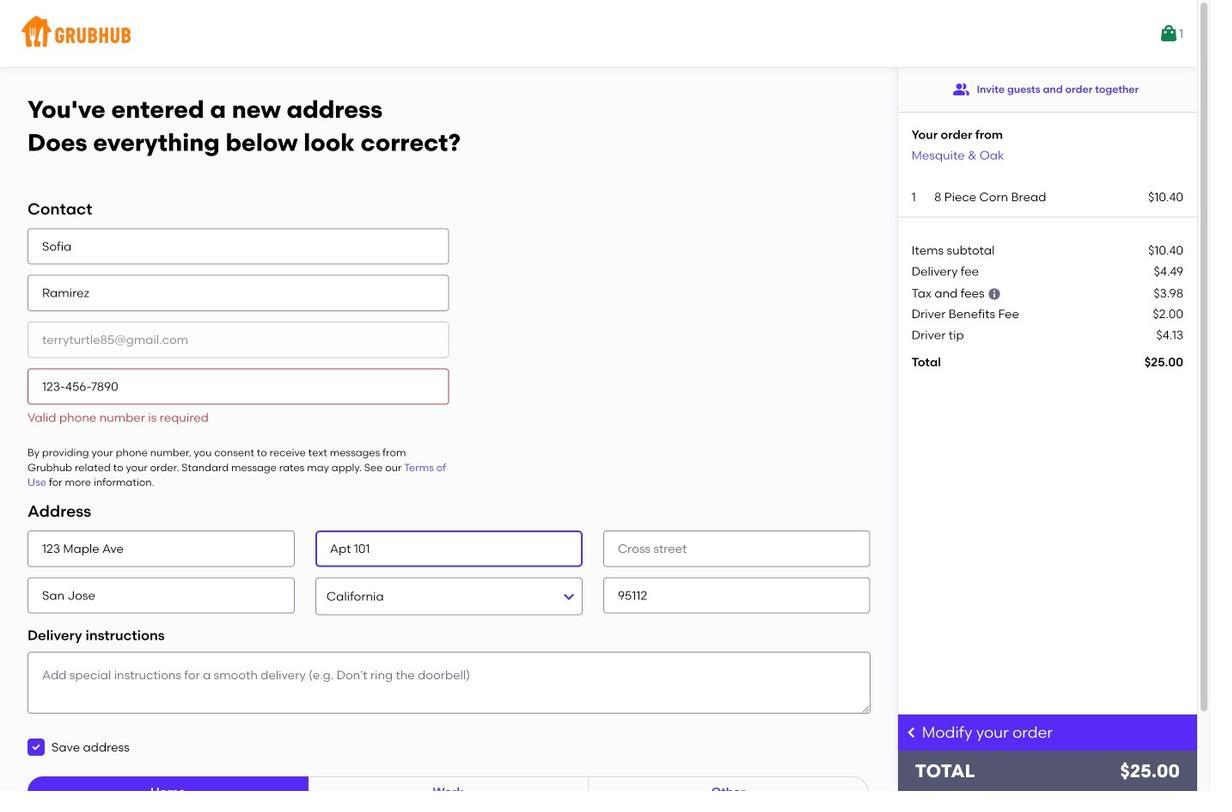 Task type: describe. For each thing, give the bounding box(es) containing it.
Add special instructions for a smooth delivery (e.g. Don't ring the doorbell) text field
[[28, 652, 871, 714]]

0 vertical spatial svg image
[[988, 287, 1002, 301]]

Cross street text field
[[604, 531, 871, 567]]

Last name text field
[[28, 275, 449, 311]]

First name text field
[[28, 228, 449, 265]]

Phone telephone field
[[28, 368, 449, 405]]



Task type: vqa. For each thing, say whether or not it's contained in the screenshot.
Breakfast
no



Task type: locate. For each thing, give the bounding box(es) containing it.
people icon image
[[953, 81, 971, 98]]

Zip text field
[[604, 577, 871, 614]]

1 horizontal spatial svg image
[[988, 287, 1002, 301]]

Address 2 text field
[[316, 531, 583, 567]]

Address 1 text field
[[28, 531, 295, 567]]

1 vertical spatial svg image
[[31, 742, 41, 753]]

svg image
[[988, 287, 1002, 301], [31, 742, 41, 753]]

City text field
[[28, 577, 295, 614]]

main navigation navigation
[[0, 0, 1198, 67]]

0 horizontal spatial svg image
[[31, 742, 41, 753]]

Email email field
[[28, 322, 449, 358]]

alert
[[28, 410, 209, 425]]



